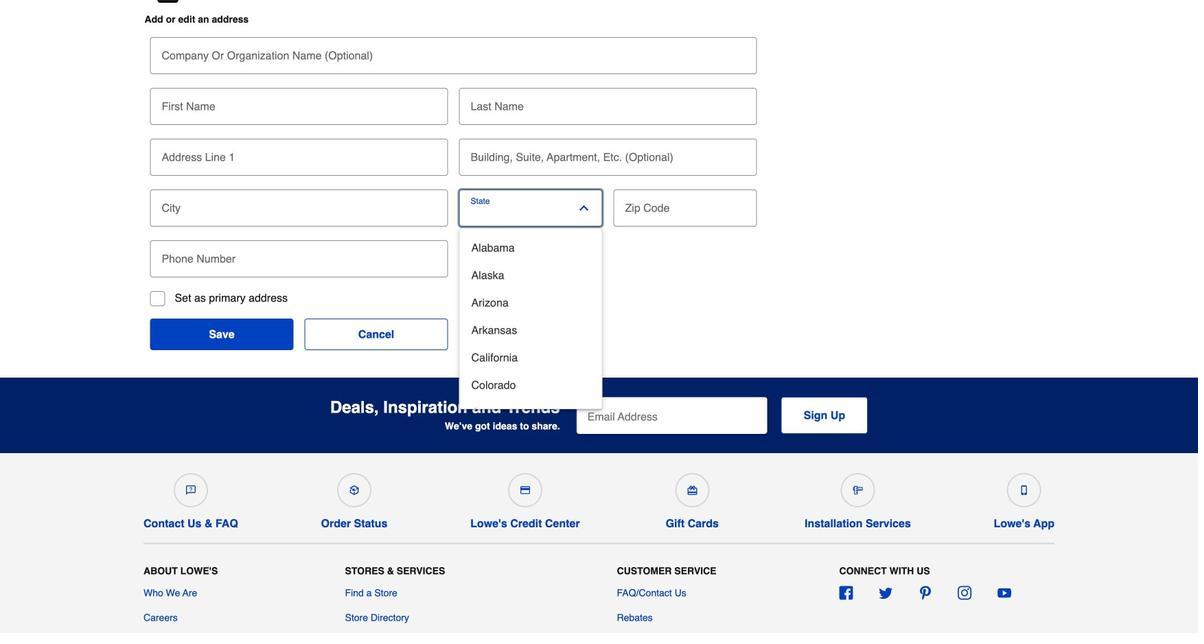 Task type: describe. For each thing, give the bounding box(es) containing it.
mobile image
[[1020, 486, 1029, 495]]

line1 text field
[[156, 139, 443, 169]]

City text field
[[156, 190, 443, 220]]

pinterest image
[[919, 586, 932, 600]]

postalCode text field
[[619, 190, 752, 220]]



Task type: locate. For each thing, give the bounding box(es) containing it.
customer care image
[[186, 486, 196, 495]]

twitter image
[[879, 586, 893, 600]]

companyName text field
[[156, 37, 752, 67]]

phoneNumber text field
[[156, 240, 443, 271]]

Email Address email field
[[577, 397, 768, 434]]

facebook image
[[839, 586, 853, 600]]

LastName text field
[[465, 88, 752, 118]]

line2 text field
[[465, 139, 752, 169]]

instagram image
[[958, 586, 972, 600]]

gift card image
[[688, 486, 697, 495]]

credit card image
[[520, 486, 530, 495]]

pickup image
[[350, 486, 359, 495]]

form
[[577, 397, 868, 435]]

FirstName text field
[[156, 88, 443, 118]]

youtube image
[[998, 586, 1011, 600]]

dimensions image
[[853, 486, 863, 495]]



Task type: vqa. For each thing, say whether or not it's contained in the screenshot.
bottom below.
no



